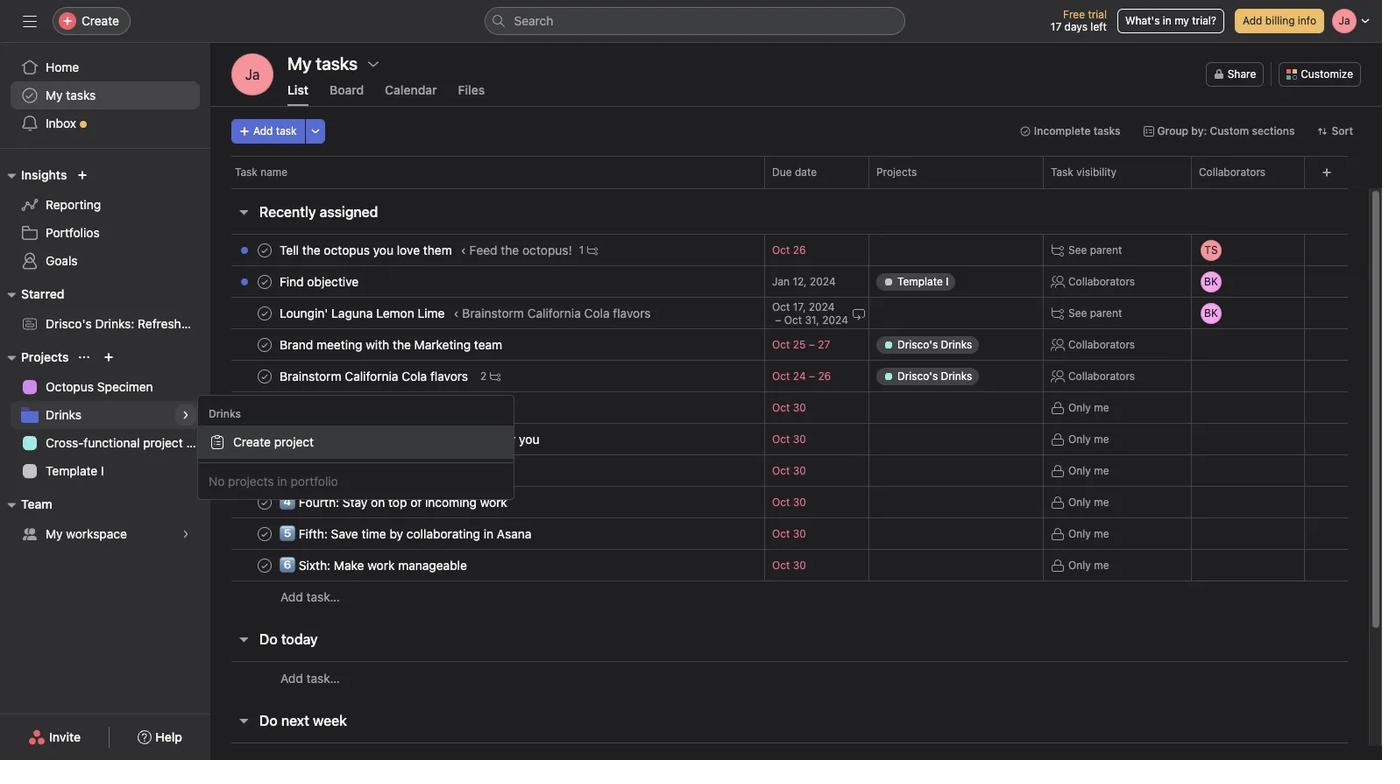 Task type: vqa. For each thing, say whether or not it's contained in the screenshot.
MAKE
no



Task type: locate. For each thing, give the bounding box(es) containing it.
octopus!
[[523, 243, 572, 258]]

30 for the 5️⃣ fifth: save time by collaborating in asana cell
[[793, 528, 806, 541]]

invite
[[49, 730, 81, 745]]

‹ brainstorm california cola flavors
[[454, 306, 651, 321]]

2 collapse task list for this section image from the top
[[237, 633, 251, 647]]

Tell the octopus you love them text field
[[276, 242, 457, 259]]

2 add task… from the top
[[281, 671, 340, 686]]

completed checkbox up no projects in portfolio in the left bottom of the page
[[254, 429, 275, 450]]

share button
[[1206, 62, 1264, 87]]

2 only me from the top
[[1069, 433, 1109, 446]]

6 only from the top
[[1069, 559, 1091, 572]]

0 horizontal spatial ‹
[[454, 306, 459, 321]]

project left plan
[[143, 436, 183, 451]]

0 vertical spatial add task…
[[281, 590, 340, 605]]

calendar
[[385, 82, 437, 97]]

more actions image
[[310, 126, 321, 137]]

‹ left brainstorm
[[454, 306, 459, 321]]

due date
[[772, 166, 817, 179]]

collapse task list for this section image left the do today button
[[237, 633, 251, 647]]

0 horizontal spatial task
[[235, 166, 258, 179]]

header recently assigned tree grid
[[210, 233, 1369, 614]]

2 see parent from the top
[[1069, 306, 1122, 320]]

projects element
[[0, 342, 210, 489]]

completed image
[[254, 240, 275, 261], [254, 271, 275, 292], [254, 303, 275, 324], [254, 429, 275, 450], [254, 461, 275, 482]]

completed checkbox inside brainstorm california cola flavors cell
[[254, 366, 275, 387]]

26 inside ‹ feed the octopus! row
[[793, 244, 806, 257]]

1 vertical spatial see parent
[[1069, 306, 1122, 320]]

1 vertical spatial tasks
[[1094, 124, 1121, 138]]

add task… button
[[281, 588, 340, 608], [281, 669, 340, 689]]

task left the 'name'
[[235, 166, 258, 179]]

in inside menu item
[[277, 474, 287, 489]]

add left the task
[[253, 124, 273, 138]]

add task… button up today
[[281, 588, 340, 608]]

add task… row
[[210, 581, 1369, 614], [210, 662, 1369, 695]]

Completed checkbox
[[254, 303, 275, 324], [254, 334, 275, 355], [254, 366, 275, 387], [254, 461, 275, 482], [254, 524, 275, 545], [254, 555, 275, 576]]

oct inside row
[[772, 370, 790, 383]]

create inside dropdown button
[[82, 13, 119, 28]]

1 vertical spatial my
[[46, 527, 63, 542]]

completed checkbox inside 6️⃣ sixth: make work manageable cell
[[254, 555, 275, 576]]

my tasks
[[46, 88, 96, 103]]

2024 for 12,
[[810, 275, 836, 288]]

1 horizontal spatial project
[[274, 435, 314, 450]]

see parent inside "‹ brainstorm california cola flavors" row
[[1069, 306, 1122, 320]]

tasks down home
[[66, 88, 96, 103]]

oct
[[772, 244, 790, 257], [772, 300, 790, 313], [784, 313, 802, 327], [772, 338, 790, 352], [772, 370, 790, 383], [772, 402, 790, 415], [772, 433, 790, 446], [772, 465, 790, 478], [772, 496, 790, 509], [772, 528, 790, 541], [772, 559, 790, 572]]

inbox
[[46, 116, 76, 131]]

1 horizontal spatial 26
[[818, 370, 831, 383]]

30 for 6️⃣ sixth: make work manageable cell
[[793, 559, 806, 572]]

12,
[[793, 275, 807, 288]]

1 parent from the top
[[1090, 243, 1122, 256]]

see parent
[[1069, 243, 1122, 256], [1069, 306, 1122, 320]]

1 see from the top
[[1069, 243, 1087, 256]]

0 vertical spatial add task… row
[[210, 581, 1369, 614]]

4 completed image from the top
[[254, 524, 275, 545]]

–
[[775, 313, 781, 327], [809, 338, 815, 352], [809, 370, 815, 383]]

1 button
[[576, 242, 602, 259]]

completed image for 5️⃣ fifth: save time by collaborating in asana text box
[[254, 524, 275, 545]]

‹ left feed
[[461, 243, 466, 258]]

1 horizontal spatial in
[[1163, 14, 1172, 27]]

0 horizontal spatial drinks
[[46, 408, 81, 423]]

only for linked projects for 3️⃣ third: get organized with sections cell
[[1069, 464, 1091, 477]]

5 30 from the top
[[793, 528, 806, 541]]

my workspace link
[[11, 521, 200, 549]]

completed image inside 2️⃣ second: find the layout that's right for you cell
[[254, 429, 275, 450]]

task
[[235, 166, 258, 179], [1051, 166, 1074, 179]]

jan
[[772, 275, 790, 288]]

do left next
[[260, 714, 278, 729]]

incomplete
[[1034, 124, 1091, 138]]

0 vertical spatial do
[[260, 632, 278, 648]]

4 only from the top
[[1069, 496, 1091, 509]]

3 only from the top
[[1069, 464, 1091, 477]]

completed image inside 6️⃣ sixth: make work manageable cell
[[254, 555, 275, 576]]

2 vertical spatial collapse task list for this section image
[[237, 715, 251, 729]]

add down the do today button
[[281, 671, 303, 686]]

1 task from the left
[[235, 166, 258, 179]]

task… inside header recently assigned tree grid
[[306, 590, 340, 605]]

0 vertical spatial task…
[[306, 590, 340, 605]]

collapse task list for this section image
[[237, 205, 251, 219], [237, 633, 251, 647], [237, 715, 251, 729]]

parent inside "‹ brainstorm california cola flavors" row
[[1090, 306, 1122, 320]]

6️⃣ sixth: make work manageable cell
[[210, 550, 765, 582]]

drinks link
[[11, 402, 200, 430]]

add task
[[253, 124, 297, 138]]

0 vertical spatial my
[[46, 88, 63, 103]]

‹ brainstorm california cola flavors row
[[210, 296, 1369, 331]]

completed checkbox for 6️⃣ sixth: make work manageable text field
[[254, 555, 275, 576]]

completed checkbox inside 3️⃣ third: get organized with sections cell
[[254, 461, 275, 482]]

4 completed image from the top
[[254, 429, 275, 450]]

2 add task… row from the top
[[210, 662, 1369, 695]]

1 vertical spatial add task…
[[281, 671, 340, 686]]

search list box
[[484, 7, 905, 35]]

– for oct 24
[[809, 370, 815, 383]]

add task… for 2nd add task… button from the bottom of the page
[[281, 590, 340, 605]]

2 30 from the top
[[793, 433, 806, 446]]

linked projects for 6️⃣ sixth: make work manageable cell
[[869, 550, 1044, 582]]

only for "linked projects for 5️⃣ fifth: save time by collaborating in asana" cell
[[1069, 527, 1091, 540]]

completed checkbox inside loungin' laguna lemon lime cell
[[254, 303, 275, 324]]

oct 30 for 1️⃣ first: get started using my tasks cell
[[772, 402, 806, 415]]

‹ feed the octopus! row
[[210, 233, 1369, 268]]

my
[[1175, 14, 1190, 27]]

do
[[260, 632, 278, 648], [260, 714, 278, 729]]

5 completed image from the top
[[254, 555, 275, 576]]

0 horizontal spatial in
[[277, 474, 287, 489]]

0 horizontal spatial tasks
[[66, 88, 96, 103]]

create inside menu item
[[233, 435, 271, 450]]

1 vertical spatial see
[[1069, 306, 1087, 320]]

4️⃣ fourth: stay on top of incoming work cell
[[210, 487, 765, 519]]

task… for 2nd add task… button
[[306, 671, 340, 686]]

completed image for loungin' laguna lemon lime text box
[[254, 303, 275, 324]]

do today
[[260, 632, 318, 648]]

1 add task… from the top
[[281, 590, 340, 605]]

3 collapse task list for this section image from the top
[[237, 715, 251, 729]]

completed checkbox for brand meeting with the marketing team text box
[[254, 334, 275, 355]]

1 vertical spatial do
[[260, 714, 278, 729]]

add for 2nd add task… button from the bottom of the page
[[281, 590, 303, 605]]

2024 right 12,
[[810, 275, 836, 288]]

what's
[[1126, 14, 1160, 27]]

2 vertical spatial –
[[809, 370, 815, 383]]

1 vertical spatial parent
[[1090, 306, 1122, 320]]

only for linked projects for 4️⃣ fourth: stay on top of incoming work cell
[[1069, 496, 1091, 509]]

collaborators for 'find objective' cell
[[1069, 275, 1135, 288]]

only for linked projects for 2️⃣ second: find the layout that's right for you cell
[[1069, 433, 1091, 446]]

reporting
[[46, 197, 101, 212]]

collapse task list for this section image down task name
[[237, 205, 251, 219]]

row
[[210, 156, 1383, 188], [231, 188, 1348, 189], [210, 264, 1369, 299], [210, 327, 1369, 363], [210, 359, 1369, 394], [210, 391, 1369, 426], [210, 422, 1369, 457], [210, 454, 1369, 489], [210, 485, 1369, 520], [210, 517, 1369, 552], [210, 548, 1369, 583], [210, 743, 1369, 761]]

5 me from the top
[[1094, 527, 1109, 540]]

1 vertical spatial add task… button
[[281, 669, 340, 689]]

collapse task list for this section image left next
[[237, 715, 251, 729]]

add up the do today button
[[281, 590, 303, 605]]

5 oct 30 from the top
[[772, 528, 806, 541]]

add inside header recently assigned tree grid
[[281, 590, 303, 605]]

completed image for 2️⃣ second: find the layout that's right for you text field
[[254, 429, 275, 450]]

1 vertical spatial projects
[[21, 350, 69, 365]]

completed image inside loungin' laguna lemon lime cell
[[254, 303, 275, 324]]

see parent inside ‹ feed the octopus! row
[[1069, 243, 1122, 256]]

27
[[818, 338, 831, 352]]

2024 right 31,
[[823, 313, 849, 327]]

tasks up visibility in the top right of the page
[[1094, 124, 1121, 138]]

parent for ‹ feed the octopus! row
[[1090, 243, 1122, 256]]

completed checkbox down recently
[[254, 240, 275, 261]]

completed image inside 'find objective' cell
[[254, 271, 275, 292]]

0 horizontal spatial project
[[143, 436, 183, 451]]

2 only from the top
[[1069, 433, 1091, 446]]

goals link
[[11, 247, 200, 275]]

group by: custom sections
[[1158, 124, 1295, 138]]

6 oct 30 from the top
[[772, 559, 806, 572]]

0 vertical spatial see parent
[[1069, 243, 1122, 256]]

2 add task… button from the top
[[281, 669, 340, 689]]

my down team
[[46, 527, 63, 542]]

task visibility
[[1051, 166, 1117, 179]]

1 my from the top
[[46, 88, 63, 103]]

board
[[330, 82, 364, 97]]

specimen
[[97, 380, 153, 395]]

2 task from the left
[[1051, 166, 1074, 179]]

3 30 from the top
[[793, 465, 806, 478]]

3 me from the top
[[1094, 464, 1109, 477]]

1 completed checkbox from the top
[[254, 303, 275, 324]]

assigned
[[320, 204, 378, 220]]

1 completed checkbox from the top
[[254, 240, 275, 261]]

0 vertical spatial 26
[[793, 244, 806, 257]]

drinks up cross-
[[46, 408, 81, 423]]

2 me from the top
[[1094, 433, 1109, 446]]

2 parent from the top
[[1090, 306, 1122, 320]]

in right projects
[[277, 474, 287, 489]]

no projects in portfolio menu item
[[198, 467, 514, 496]]

completed checkbox inside brand meeting with the marketing team cell
[[254, 334, 275, 355]]

6 30 from the top
[[793, 559, 806, 572]]

‹ inside tell the octopus you love them "cell"
[[461, 243, 466, 258]]

1 task… from the top
[[306, 590, 340, 605]]

task… up today
[[306, 590, 340, 605]]

ja
[[245, 67, 260, 82]]

add task… inside header recently assigned tree grid
[[281, 590, 340, 605]]

2 button
[[477, 368, 504, 385]]

task…
[[306, 590, 340, 605], [306, 671, 340, 686]]

only for the linked projects for 1️⃣ first: get started using my tasks cell
[[1069, 401, 1091, 414]]

3 completed checkbox from the top
[[254, 366, 275, 387]]

my up inbox
[[46, 88, 63, 103]]

0 vertical spatial see
[[1069, 243, 1087, 256]]

1 do from the top
[[260, 632, 278, 648]]

in left my
[[1163, 14, 1172, 27]]

30 for 3️⃣ third: get organized with sections cell
[[793, 465, 806, 478]]

linked projects for 4️⃣ fourth: stay on top of incoming work cell
[[869, 487, 1044, 519]]

0 vertical spatial add task… button
[[281, 588, 340, 608]]

1 vertical spatial task…
[[306, 671, 340, 686]]

completed checkbox down no projects in portfolio in the left bottom of the page
[[254, 492, 275, 513]]

– inside row
[[809, 370, 815, 383]]

portfolios
[[46, 225, 100, 240]]

do left today
[[260, 632, 278, 648]]

my
[[46, 88, 63, 103], [46, 527, 63, 542]]

1 see parent from the top
[[1069, 243, 1122, 256]]

no
[[209, 474, 225, 489]]

4 me from the top
[[1094, 496, 1109, 509]]

drinks inside projects element
[[46, 408, 81, 423]]

2024 right 17,
[[809, 300, 835, 313]]

2 oct 30 from the top
[[772, 433, 806, 446]]

6 completed checkbox from the top
[[254, 555, 275, 576]]

2 completed image from the top
[[254, 366, 275, 387]]

5 completed checkbox from the top
[[254, 524, 275, 545]]

add left billing
[[1243, 14, 1263, 27]]

6 me from the top
[[1094, 559, 1109, 572]]

5 only from the top
[[1069, 527, 1091, 540]]

1 drinks from the left
[[46, 408, 81, 423]]

oct 30 for 2️⃣ second: find the layout that's right for you cell
[[772, 433, 806, 446]]

3 oct 30 from the top
[[772, 465, 806, 478]]

my workspace
[[46, 527, 127, 542]]

2 completed checkbox from the top
[[254, 271, 275, 292]]

4 oct 30 from the top
[[772, 496, 806, 509]]

me for linked projects for 2️⃣ second: find the layout that's right for you cell
[[1094, 433, 1109, 446]]

me for linked projects for 3️⃣ third: get organized with sections cell
[[1094, 464, 1109, 477]]

1 oct 30 from the top
[[772, 402, 806, 415]]

completed image inside brainstorm california cola flavors cell
[[254, 366, 275, 387]]

teams element
[[0, 489, 210, 552]]

oct 30 for 3️⃣ third: get organized with sections cell
[[772, 465, 806, 478]]

– inside oct 17, 2024 – oct 31, 2024
[[775, 313, 781, 327]]

only
[[1069, 401, 1091, 414], [1069, 433, 1091, 446], [1069, 464, 1091, 477], [1069, 496, 1091, 509], [1069, 527, 1091, 540], [1069, 559, 1091, 572]]

collaborators for brainstorm california cola flavors cell
[[1069, 370, 1135, 383]]

oct 17, 2024 – oct 31, 2024
[[772, 300, 849, 327]]

0 vertical spatial collapse task list for this section image
[[237, 205, 251, 219]]

26 right the '24'
[[818, 370, 831, 383]]

incomplete tasks button
[[1012, 119, 1129, 144]]

2 completed image from the top
[[254, 271, 275, 292]]

5 only me from the top
[[1069, 527, 1109, 540]]

0 horizontal spatial 26
[[793, 244, 806, 257]]

cola
[[584, 306, 610, 321]]

1 vertical spatial collapse task list for this section image
[[237, 633, 251, 647]]

completed image inside 4️⃣ fourth: stay on top of incoming work "cell"
[[254, 492, 275, 513]]

add task…
[[281, 590, 340, 605], [281, 671, 340, 686]]

Completed checkbox
[[254, 240, 275, 261], [254, 271, 275, 292], [254, 429, 275, 450], [254, 492, 275, 513]]

2️⃣ second: find the layout that's right for you cell
[[210, 423, 765, 456]]

completed checkbox for loungin' laguna lemon lime text box
[[254, 303, 275, 324]]

parent inside ‹ feed the octopus! row
[[1090, 243, 1122, 256]]

1 horizontal spatial task
[[1051, 166, 1074, 179]]

my for my workspace
[[46, 527, 63, 542]]

6 only me from the top
[[1069, 559, 1109, 572]]

portfolios link
[[11, 219, 200, 247]]

create for create
[[82, 13, 119, 28]]

‹ feed the octopus!
[[461, 243, 572, 258]]

add task… down today
[[281, 671, 340, 686]]

linked projects for 2️⃣ second: find the layout that's right for you cell
[[869, 423, 1044, 456]]

task for task name
[[235, 166, 258, 179]]

linked projects for 5️⃣ fifth: save time by collaborating in asana cell
[[869, 518, 1044, 551]]

portfolio
[[291, 474, 338, 489]]

see inside "‹ brainstorm california cola flavors" row
[[1069, 306, 1087, 320]]

30
[[793, 402, 806, 415], [793, 433, 806, 446], [793, 465, 806, 478], [793, 496, 806, 509], [793, 528, 806, 541], [793, 559, 806, 572]]

1 completed image from the top
[[254, 334, 275, 355]]

project up portfolio
[[274, 435, 314, 450]]

completed image for 6️⃣ sixth: make work manageable text field
[[254, 555, 275, 576]]

1 completed image from the top
[[254, 240, 275, 261]]

add task button
[[231, 119, 305, 144]]

2 drinks from the left
[[209, 408, 241, 421]]

do next week button
[[260, 706, 347, 737]]

– left 17,
[[775, 313, 781, 327]]

template i link
[[11, 458, 200, 486]]

completed checkbox inside 4️⃣ fourth: stay on top of incoming work "cell"
[[254, 492, 275, 513]]

jan 12, 2024
[[772, 275, 836, 288]]

completed checkbox for 5️⃣ fifth: save time by collaborating in asana text box
[[254, 524, 275, 545]]

add task… button down today
[[281, 669, 340, 689]]

oct 30
[[772, 402, 806, 415], [772, 433, 806, 446], [772, 465, 806, 478], [772, 496, 806, 509], [772, 528, 806, 541], [772, 559, 806, 572]]

oct 26
[[772, 244, 806, 257]]

task
[[276, 124, 297, 138]]

my inside teams element
[[46, 527, 63, 542]]

task left visibility in the top right of the page
[[1051, 166, 1074, 179]]

add billing info button
[[1235, 9, 1325, 33]]

completed checkbox inside the 5️⃣ fifth: save time by collaborating in asana cell
[[254, 524, 275, 545]]

26 up 12,
[[793, 244, 806, 257]]

3 completed image from the top
[[254, 492, 275, 513]]

add task… up today
[[281, 590, 340, 605]]

1 me from the top
[[1094, 401, 1109, 414]]

1 vertical spatial –
[[809, 338, 815, 352]]

files
[[458, 82, 485, 97]]

starred element
[[0, 279, 312, 342]]

completed image for 3️⃣ third: get organized with sections text field
[[254, 461, 275, 482]]

task… up week
[[306, 671, 340, 686]]

3 completed image from the top
[[254, 303, 275, 324]]

‹ for ‹ feed the octopus!
[[461, 243, 466, 258]]

1 only me from the top
[[1069, 401, 1109, 414]]

see parent for "‹ brainstorm california cola flavors" row
[[1069, 306, 1122, 320]]

1 only from the top
[[1069, 401, 1091, 414]]

days
[[1065, 20, 1088, 33]]

0 vertical spatial in
[[1163, 14, 1172, 27]]

brand meeting with the marketing team cell
[[210, 329, 765, 361]]

1 horizontal spatial projects
[[877, 166, 917, 179]]

1 horizontal spatial ‹
[[461, 243, 466, 258]]

24
[[793, 370, 806, 383]]

only me for linked projects for 6️⃣ sixth: make work manageable "cell"
[[1069, 559, 1109, 572]]

new image
[[77, 170, 88, 181]]

drinks
[[46, 408, 81, 423], [209, 408, 241, 421]]

17,
[[793, 300, 806, 313]]

project inside menu item
[[274, 435, 314, 450]]

0 horizontal spatial create
[[82, 13, 119, 28]]

4 only me from the top
[[1069, 496, 1109, 509]]

2 see from the top
[[1069, 306, 1087, 320]]

‹ inside loungin' laguna lemon lime cell
[[454, 306, 459, 321]]

1 vertical spatial in
[[277, 474, 287, 489]]

show options image
[[367, 57, 381, 71]]

0 vertical spatial parent
[[1090, 243, 1122, 256]]

1 horizontal spatial drinks
[[209, 408, 241, 421]]

1 vertical spatial ‹
[[454, 306, 459, 321]]

26
[[793, 244, 806, 257], [818, 370, 831, 383]]

share
[[1228, 68, 1257, 81]]

1 horizontal spatial create
[[233, 435, 271, 450]]

tasks inside global element
[[66, 88, 96, 103]]

3 only me from the top
[[1069, 464, 1109, 477]]

see for "‹ brainstorm california cola flavors" row
[[1069, 306, 1087, 320]]

1
[[579, 243, 584, 256]]

2 do from the top
[[260, 714, 278, 729]]

0 vertical spatial create
[[82, 13, 119, 28]]

completed checkbox up recommendation
[[254, 271, 275, 292]]

task inside task name column header
[[235, 166, 258, 179]]

– right the '24'
[[809, 370, 815, 383]]

1 horizontal spatial tasks
[[1094, 124, 1121, 138]]

my tasks link
[[11, 82, 200, 110]]

in inside button
[[1163, 14, 1172, 27]]

me
[[1094, 401, 1109, 414], [1094, 433, 1109, 446], [1094, 464, 1109, 477], [1094, 496, 1109, 509], [1094, 527, 1109, 540], [1094, 559, 1109, 572]]

0 vertical spatial ‹
[[461, 243, 466, 258]]

4 completed checkbox from the top
[[254, 461, 275, 482]]

repeats image
[[852, 306, 866, 320]]

see inside ‹ feed the octopus! row
[[1069, 243, 1087, 256]]

0 horizontal spatial projects
[[21, 350, 69, 365]]

create up home link
[[82, 13, 119, 28]]

0 vertical spatial –
[[775, 313, 781, 327]]

17
[[1051, 20, 1062, 33]]

add
[[1243, 14, 1263, 27], [253, 124, 273, 138], [281, 590, 303, 605], [281, 671, 303, 686]]

2 my from the top
[[46, 527, 63, 542]]

my inside global element
[[46, 88, 63, 103]]

invite button
[[17, 722, 92, 754]]

0 vertical spatial tasks
[[66, 88, 96, 103]]

see details, drinks image
[[181, 410, 191, 421]]

create up projects
[[233, 435, 271, 450]]

1 30 from the top
[[793, 402, 806, 415]]

tasks inside dropdown button
[[1094, 124, 1121, 138]]

2 completed checkbox from the top
[[254, 334, 275, 355]]

1 collapse task list for this section image from the top
[[237, 205, 251, 219]]

5️⃣ Fifth: Save time by collaborating in Asana text field
[[276, 526, 537, 543]]

completed image inside the 5️⃣ fifth: save time by collaborating in asana cell
[[254, 524, 275, 545]]

4 30 from the top
[[793, 496, 806, 509]]

4 completed checkbox from the top
[[254, 492, 275, 513]]

3 completed checkbox from the top
[[254, 429, 275, 450]]

0 vertical spatial projects
[[877, 166, 917, 179]]

2 task… from the top
[[306, 671, 340, 686]]

– left the 27
[[809, 338, 815, 352]]

completed image inside brand meeting with the marketing team cell
[[254, 334, 275, 355]]

1 vertical spatial add task… row
[[210, 662, 1369, 695]]

list link
[[288, 82, 309, 106]]

week
[[313, 714, 347, 729]]

completed image inside 3️⃣ third: get organized with sections cell
[[254, 461, 275, 482]]

1 vertical spatial create
[[233, 435, 271, 450]]

1 vertical spatial 26
[[818, 370, 831, 383]]

group
[[1158, 124, 1189, 138]]

completed image
[[254, 334, 275, 355], [254, 366, 275, 387], [254, 492, 275, 513], [254, 524, 275, 545], [254, 555, 275, 576]]

me for linked projects for 6️⃣ sixth: make work manageable "cell"
[[1094, 559, 1109, 572]]

4️⃣ Fourth: Stay on top of incoming work text field
[[276, 494, 513, 512]]

drinks right see details, drinks image
[[209, 408, 241, 421]]

5 completed image from the top
[[254, 461, 275, 482]]



Task type: describe. For each thing, give the bounding box(es) containing it.
Brainstorm California Cola flavors text field
[[276, 368, 473, 385]]

2️⃣ Second: Find the layout that's right for you text field
[[276, 431, 545, 448]]

template i
[[46, 464, 104, 479]]

visibility
[[1077, 166, 1117, 179]]

drisco's drinks: refreshment recommendation link
[[11, 310, 312, 338]]

show options, current sort, top image
[[79, 352, 90, 363]]

reporting link
[[11, 191, 200, 219]]

parent for "‹ brainstorm california cola flavors" row
[[1090, 306, 1122, 320]]

new project or portfolio image
[[104, 352, 114, 363]]

add billing info
[[1243, 14, 1317, 27]]

see details, my workspace image
[[181, 530, 191, 540]]

30 for 4️⃣ fourth: stay on top of incoming work "cell"
[[793, 496, 806, 509]]

trial?
[[1193, 14, 1217, 27]]

completed image for brand meeting with the marketing team text box
[[254, 334, 275, 355]]

free
[[1063, 8, 1085, 21]]

by:
[[1192, 124, 1207, 138]]

completed checkbox inside 'find objective' cell
[[254, 271, 275, 292]]

30 for 2️⃣ second: find the layout that's right for you cell
[[793, 433, 806, 446]]

completed checkbox for brainstorm california cola flavors text field
[[254, 366, 275, 387]]

completed checkbox inside 2️⃣ second: find the layout that's right for you cell
[[254, 429, 275, 450]]

date
[[795, 166, 817, 179]]

5️⃣ fifth: save time by collaborating in asana cell
[[210, 518, 765, 551]]

only for linked projects for 6️⃣ sixth: make work manageable "cell"
[[1069, 559, 1091, 572]]

workspace
[[66, 527, 127, 542]]

3️⃣ Third: Get organized with sections text field
[[276, 462, 498, 480]]

recommendation
[[213, 316, 312, 331]]

customize
[[1301, 68, 1354, 81]]

starred
[[21, 287, 64, 302]]

oct inside row
[[772, 244, 790, 257]]

next
[[281, 714, 309, 729]]

add for 2nd add task… button
[[281, 671, 303, 686]]

task… for 2nd add task… button from the bottom of the page
[[306, 590, 340, 605]]

1 add task… row from the top
[[210, 581, 1369, 614]]

completed checkbox inside tell the octopus you love them "cell"
[[254, 240, 275, 261]]

only me for "linked projects for 5️⃣ fifth: save time by collaborating in asana" cell
[[1069, 527, 1109, 540]]

completed image inside tell the octopus you love them "cell"
[[254, 240, 275, 261]]

no projects in portfolio
[[209, 474, 338, 489]]

only me for linked projects for 2️⃣ second: find the layout that's right for you cell
[[1069, 433, 1109, 446]]

task for task visibility
[[1051, 166, 1074, 179]]

global element
[[0, 43, 210, 148]]

what's in my trial? button
[[1118, 9, 1225, 33]]

completed image for brainstorm california cola flavors text field
[[254, 366, 275, 387]]

california
[[528, 306, 581, 321]]

brainstorm california cola flavors cell
[[210, 360, 765, 393]]

oct 25 – 27
[[772, 338, 831, 352]]

only me for linked projects for 3️⃣ third: get organized with sections cell
[[1069, 464, 1109, 477]]

refreshment
[[138, 316, 210, 331]]

octopus
[[46, 380, 94, 395]]

projects inside dropdown button
[[21, 350, 69, 365]]

row containing task name
[[210, 156, 1383, 188]]

search
[[514, 13, 554, 28]]

find objective cell
[[210, 266, 765, 298]]

create project
[[233, 435, 314, 450]]

recently assigned
[[260, 204, 378, 220]]

30 for 1️⃣ first: get started using my tasks cell
[[793, 402, 806, 415]]

name
[[261, 166, 288, 179]]

oct 30 for 4️⃣ fourth: stay on top of incoming work "cell"
[[772, 496, 806, 509]]

tell the octopus you love them cell
[[210, 234, 765, 267]]

create button
[[53, 7, 131, 35]]

custom
[[1210, 124, 1249, 138]]

do for do today
[[260, 632, 278, 648]]

projects inside row
[[877, 166, 917, 179]]

only me for linked projects for 4️⃣ fourth: stay on top of incoming work cell
[[1069, 496, 1109, 509]]

task name column header
[[231, 156, 770, 188]]

my for my tasks
[[46, 88, 63, 103]]

1️⃣ first: get started using my tasks cell
[[210, 392, 765, 424]]

plan
[[186, 436, 210, 451]]

drinks:
[[95, 316, 134, 331]]

add for add billing info button
[[1243, 14, 1263, 27]]

linked projects for 1️⃣ first: get started using my tasks cell
[[869, 392, 1044, 424]]

‹ for ‹ brainstorm california cola flavors
[[454, 306, 459, 321]]

– for oct 25
[[809, 338, 815, 352]]

starred button
[[0, 284, 64, 305]]

1 add task… button from the top
[[281, 588, 340, 608]]

ja button
[[231, 53, 274, 96]]

loungin' laguna lemon lime cell
[[210, 297, 765, 330]]

tasks for my tasks
[[66, 88, 96, 103]]

octopus specimen link
[[11, 373, 200, 402]]

Find objective text field
[[276, 273, 364, 291]]

what's in my trial?
[[1126, 14, 1217, 27]]

tasks for incomplete tasks
[[1094, 124, 1121, 138]]

6️⃣ Sixth: Make work manageable text field
[[276, 557, 472, 575]]

search button
[[484, 7, 905, 35]]

sections
[[1252, 124, 1295, 138]]

add field image
[[1322, 167, 1332, 178]]

calendar link
[[385, 82, 437, 106]]

completed checkbox for 3️⃣ third: get organized with sections text field
[[254, 461, 275, 482]]

today
[[281, 632, 318, 648]]

cross-functional project plan
[[46, 436, 210, 451]]

projects button
[[0, 347, 69, 368]]

25
[[793, 338, 806, 352]]

add task… for 2nd add task… button
[[281, 671, 340, 686]]

flavors
[[613, 306, 651, 321]]

feed
[[470, 243, 498, 258]]

insights
[[21, 167, 67, 182]]

brainstorm
[[462, 306, 524, 321]]

row containing 2
[[210, 359, 1369, 394]]

Loungin' Laguna Lemon Lime text field
[[276, 305, 450, 322]]

create project menu item
[[198, 426, 514, 459]]

team
[[21, 497, 52, 512]]

insights button
[[0, 165, 67, 186]]

me for linked projects for 4️⃣ fourth: stay on top of incoming work cell
[[1094, 496, 1109, 509]]

drisco's drinks: refreshment recommendation
[[46, 316, 312, 331]]

board link
[[330, 82, 364, 106]]

team button
[[0, 494, 52, 515]]

hide sidebar image
[[23, 14, 37, 28]]

recently assigned button
[[260, 196, 378, 228]]

do for do next week
[[260, 714, 278, 729]]

see for ‹ feed the octopus! row
[[1069, 243, 1087, 256]]

collapse task list for this section image for do next week
[[237, 715, 251, 729]]

do today button
[[260, 624, 318, 656]]

collaborators for brand meeting with the marketing team cell
[[1069, 338, 1135, 351]]

see parent for ‹ feed the octopus! row
[[1069, 243, 1122, 256]]

free trial 17 days left
[[1051, 8, 1107, 33]]

oct 24 – 26
[[772, 370, 831, 383]]

linked projects for 3️⃣ third: get organized with sections cell
[[869, 455, 1044, 487]]

my tasks
[[288, 53, 358, 74]]

3️⃣ third: get organized with sections cell
[[210, 455, 765, 487]]

linked projects for tell the octopus you love them cell
[[869, 234, 1044, 267]]

incomplete tasks
[[1034, 124, 1121, 138]]

completed image for 4️⃣ fourth: stay on top of incoming work text field
[[254, 492, 275, 513]]

cross-
[[46, 436, 84, 451]]

insights element
[[0, 160, 210, 279]]

template
[[46, 464, 98, 479]]

the
[[501, 243, 519, 258]]

info
[[1298, 14, 1317, 27]]

26 inside row
[[818, 370, 831, 383]]

31,
[[805, 313, 820, 327]]

functional
[[84, 436, 140, 451]]

drisco's
[[46, 316, 92, 331]]

task name
[[235, 166, 288, 179]]

me for "linked projects for 5️⃣ fifth: save time by collaborating in asana" cell
[[1094, 527, 1109, 540]]

create for create project
[[233, 435, 271, 450]]

home link
[[11, 53, 200, 82]]

oct 30 for 6️⃣ sixth: make work manageable cell
[[772, 559, 806, 572]]

do next week
[[260, 714, 347, 729]]

goals
[[46, 253, 78, 268]]

sort
[[1332, 124, 1354, 138]]

files link
[[458, 82, 485, 106]]

help
[[155, 730, 182, 745]]

projects
[[228, 474, 274, 489]]

oct 30 for the 5️⃣ fifth: save time by collaborating in asana cell
[[772, 528, 806, 541]]

octopus specimen
[[46, 380, 153, 395]]

Brand meeting with the Marketing team text field
[[276, 336, 508, 354]]

collapse task list for this section image for do today
[[237, 633, 251, 647]]

only me for the linked projects for 1️⃣ first: get started using my tasks cell
[[1069, 401, 1109, 414]]

2024 for 17,
[[809, 300, 835, 313]]

trial
[[1088, 8, 1107, 21]]

me for the linked projects for 1️⃣ first: get started using my tasks cell
[[1094, 401, 1109, 414]]

collapse task list for this section image for recently assigned
[[237, 205, 251, 219]]



